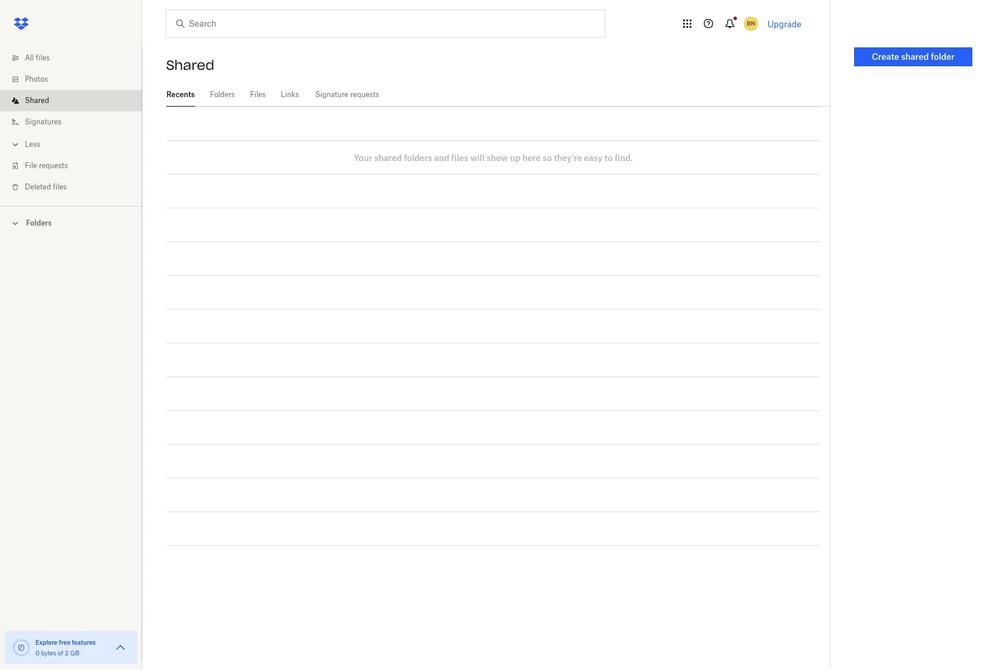 Task type: vqa. For each thing, say whether or not it's contained in the screenshot.
the leftmost Sign yourself button
no



Task type: describe. For each thing, give the bounding box(es) containing it.
your shared folders and files will show up here so they're easy to find.
[[354, 152, 633, 163]]

folders inside tab list
[[210, 90, 235, 99]]

deleted
[[25, 182, 51, 191]]

here
[[523, 152, 541, 163]]

recents link
[[166, 83, 195, 105]]

less image
[[9, 139, 21, 150]]

create shared folder
[[873, 52, 956, 62]]

dropbox image
[[9, 12, 33, 36]]

to
[[605, 152, 613, 163]]

free
[[59, 639, 70, 646]]

folders link
[[209, 83, 236, 105]]

easy
[[585, 152, 603, 163]]

file requests
[[25, 161, 68, 170]]

recents
[[167, 90, 195, 99]]

list containing all files
[[0, 40, 142, 206]]

files
[[250, 90, 266, 99]]

they're
[[555, 152, 583, 163]]

explore free features 0 bytes of 2 gb
[[36, 639, 96, 657]]

will
[[471, 152, 485, 163]]

file
[[25, 161, 37, 170]]

shared list item
[[0, 90, 142, 111]]

gb
[[70, 649, 79, 657]]

all files
[[25, 53, 50, 62]]

up
[[510, 152, 521, 163]]

upgrade
[[768, 19, 802, 29]]

folders
[[404, 152, 432, 163]]

0
[[36, 649, 39, 657]]

0 vertical spatial shared
[[166, 57, 215, 73]]

all files link
[[9, 47, 142, 69]]

files for all files
[[36, 53, 50, 62]]

bn
[[748, 20, 756, 27]]

deleted files
[[25, 182, 67, 191]]

features
[[72, 639, 96, 646]]

1 vertical spatial files
[[452, 152, 469, 163]]

deleted files link
[[9, 176, 142, 198]]

2
[[65, 649, 69, 657]]

create shared folder button
[[855, 47, 973, 66]]

shared link
[[9, 90, 142, 111]]

files link
[[250, 83, 266, 105]]



Task type: locate. For each thing, give the bounding box(es) containing it.
signatures link
[[9, 111, 142, 133]]

0 horizontal spatial requests
[[39, 161, 68, 170]]

0 horizontal spatial shared
[[375, 152, 402, 163]]

shared for your
[[375, 152, 402, 163]]

1 horizontal spatial requests
[[351, 90, 380, 99]]

shared
[[166, 57, 215, 73], [25, 96, 49, 105]]

0 vertical spatial folders
[[210, 90, 235, 99]]

requests right signature
[[351, 90, 380, 99]]

photos link
[[9, 69, 142, 90]]

0 vertical spatial requests
[[351, 90, 380, 99]]

requests for signature requests
[[351, 90, 380, 99]]

quota usage element
[[12, 638, 31, 657]]

tab list containing recents
[[166, 83, 831, 107]]

shared inside button
[[902, 52, 930, 62]]

files for deleted files
[[53, 182, 67, 191]]

so
[[543, 152, 553, 163]]

signatures
[[25, 117, 62, 126]]

1 vertical spatial shared
[[375, 152, 402, 163]]

files left will on the left of page
[[452, 152, 469, 163]]

tab list
[[166, 83, 831, 107]]

signature
[[316, 90, 349, 99]]

less
[[25, 140, 40, 149]]

all
[[25, 53, 34, 62]]

show
[[487, 152, 508, 163]]

0 horizontal spatial folders
[[26, 218, 52, 227]]

folder
[[932, 52, 956, 62]]

requests inside "link"
[[351, 90, 380, 99]]

folders inside button
[[26, 218, 52, 227]]

requests right the file
[[39, 161, 68, 170]]

files right all in the left of the page
[[36, 53, 50, 62]]

2 horizontal spatial files
[[452, 152, 469, 163]]

files
[[36, 53, 50, 62], [452, 152, 469, 163], [53, 182, 67, 191]]

create
[[873, 52, 900, 62]]

0 horizontal spatial shared
[[25, 96, 49, 105]]

0 vertical spatial files
[[36, 53, 50, 62]]

1 vertical spatial shared
[[25, 96, 49, 105]]

0 horizontal spatial files
[[36, 53, 50, 62]]

bytes
[[41, 649, 56, 657]]

shared down photos
[[25, 96, 49, 105]]

1 horizontal spatial shared
[[166, 57, 215, 73]]

Search text field
[[189, 17, 581, 30]]

your
[[354, 152, 373, 163]]

of
[[58, 649, 63, 657]]

0 vertical spatial shared
[[902, 52, 930, 62]]

find.
[[615, 152, 633, 163]]

1 horizontal spatial files
[[53, 182, 67, 191]]

shared for create
[[902, 52, 930, 62]]

file requests link
[[9, 155, 142, 176]]

files inside "link"
[[53, 182, 67, 191]]

shared up recents link
[[166, 57, 215, 73]]

1 horizontal spatial shared
[[902, 52, 930, 62]]

requests for file requests
[[39, 161, 68, 170]]

upgrade link
[[768, 19, 802, 29]]

shared inside list item
[[25, 96, 49, 105]]

explore
[[36, 639, 58, 646]]

list
[[0, 40, 142, 206]]

1 vertical spatial folders
[[26, 218, 52, 227]]

links
[[281, 90, 299, 99]]

photos
[[25, 75, 48, 83]]

1 horizontal spatial folders
[[210, 90, 235, 99]]

signature requests link
[[314, 83, 381, 105]]

folders down the deleted
[[26, 218, 52, 227]]

requests
[[351, 90, 380, 99], [39, 161, 68, 170]]

signature requests
[[316, 90, 380, 99]]

shared left folder
[[902, 52, 930, 62]]

folders button
[[0, 214, 142, 231]]

1 vertical spatial requests
[[39, 161, 68, 170]]

bn button
[[742, 14, 761, 33]]

shared
[[902, 52, 930, 62], [375, 152, 402, 163]]

2 vertical spatial files
[[53, 182, 67, 191]]

folders left the files
[[210, 90, 235, 99]]

folders
[[210, 90, 235, 99], [26, 218, 52, 227]]

shared right your
[[375, 152, 402, 163]]

and
[[434, 152, 450, 163]]

links link
[[281, 83, 300, 105]]

files right the deleted
[[53, 182, 67, 191]]



